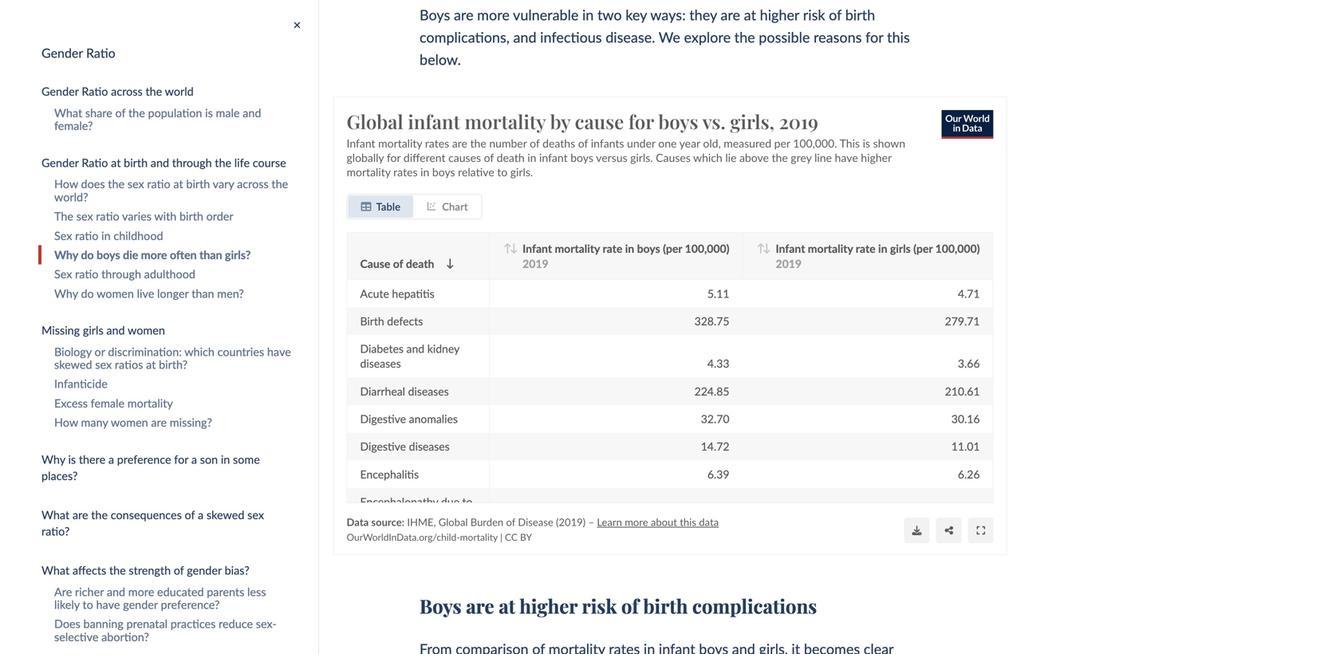 Task type: vqa. For each thing, say whether or not it's contained in the screenshot.


Task type: locate. For each thing, give the bounding box(es) containing it.
the
[[735, 28, 755, 46], [146, 85, 162, 98], [128, 106, 145, 120], [470, 136, 487, 150], [772, 151, 788, 164], [215, 156, 231, 170], [108, 177, 125, 191], [272, 177, 288, 191], [91, 508, 108, 522], [109, 564, 126, 577]]

0 horizontal spatial a
[[108, 453, 114, 466]]

missing?
[[170, 416, 212, 429]]

above
[[740, 151, 769, 164]]

death down number
[[497, 151, 525, 164]]

2 vertical spatial why
[[41, 453, 65, 466]]

longer
[[157, 287, 189, 300]]

2 vertical spatial ratio
[[82, 156, 108, 170]]

1 vertical spatial skewed
[[207, 508, 244, 522]]

for left the son
[[174, 453, 188, 466]]

sex ratio in childhood link
[[38, 226, 318, 245]]

1 vertical spatial how
[[54, 416, 78, 429]]

asphyxia
[[386, 510, 429, 523]]

varies
[[122, 210, 152, 223]]

higher down by
[[520, 593, 578, 619]]

this inside the data source: ihme, global burden of disease (2019) – learn more about this data ourworldindata.org/child-mortality | cc by
[[680, 516, 697, 528]]

girls. down number
[[510, 165, 533, 178]]

1 do from the top
[[81, 248, 94, 262]]

world?
[[54, 190, 88, 204]]

gender inside the gender ratio at birth and through the life course how does the sex ratio at birth vary across the world? the sex ratio varies with birth order sex ratio in childhood why do boys die more often than girls? sex ratio through adulthood why do women live longer than men?
[[41, 156, 79, 170]]

birth inside encephalopathy due to birth asphyxia and trauma
[[360, 510, 384, 523]]

digestive down diarrheal
[[360, 412, 406, 426]]

arrow up long image for infant mortality rate in boys (per 100,000)
[[504, 243, 512, 254]]

birth inside boys are more vulnerable in two key ways: they are at higher risk of birth complications, and infectious disease. we explore the possible reasons for this below.
[[846, 6, 875, 24]]

boys inside boys are more vulnerable in two key ways: they are at higher risk of birth complications, and infectious disease. we explore the possible reasons for this below.
[[420, 6, 450, 24]]

0 vertical spatial ratio
[[86, 45, 116, 61]]

0 vertical spatial why
[[54, 248, 78, 262]]

in
[[582, 6, 594, 24], [528, 151, 537, 164], [421, 165, 430, 178], [101, 229, 111, 242], [625, 242, 634, 255], [879, 242, 888, 255], [221, 453, 230, 466]]

sex inside the missing girls and women biology or discrimination: which countries have skewed sex ratios at birth? infanticide excess female mortality how many women are missing?
[[95, 358, 112, 372]]

1 vertical spatial rates
[[394, 165, 418, 178]]

ratio for gender ratio across the world what share of the population is male and female?
[[82, 85, 108, 98]]

is right this
[[863, 136, 871, 150]]

gender inside gender ratio across the world what share of the population is male and female?
[[41, 85, 79, 98]]

1 horizontal spatial to
[[462, 495, 473, 509]]

and up how does the sex ratio at birth vary across the world? link
[[151, 156, 169, 170]]

women
[[97, 287, 134, 300], [128, 324, 165, 337], [111, 416, 148, 429]]

2 rate from the left
[[856, 242, 876, 255]]

1 vertical spatial girls
[[83, 324, 103, 337]]

1 horizontal spatial gender
[[187, 564, 222, 577]]

1 vertical spatial gender
[[41, 85, 79, 98]]

0 vertical spatial global
[[347, 108, 403, 134]]

bias?
[[225, 564, 250, 577]]

2 horizontal spatial have
[[835, 151, 858, 164]]

100,000) inside infant mortality rate in boys (per 100,000) 2019
[[685, 242, 730, 255]]

1 horizontal spatial have
[[267, 345, 291, 359]]

a right there
[[108, 453, 114, 466]]

through
[[172, 156, 212, 170], [101, 268, 141, 281]]

1 horizontal spatial which
[[693, 151, 723, 164]]

at down share
[[111, 156, 121, 170]]

global infant mortality by cause for boys vs. girls, 2019 link
[[347, 108, 819, 134]]

100,000) inside infant mortality rate in girls (per 100,000) 2019
[[936, 242, 980, 255]]

girls.
[[630, 151, 653, 164], [510, 165, 533, 178]]

infants
[[591, 136, 624, 150]]

3 gender from the top
[[41, 156, 79, 170]]

0 horizontal spatial higher
[[520, 593, 578, 619]]

cc by link
[[505, 531, 532, 543]]

birth
[[360, 314, 384, 328]]

0 horizontal spatial 100,000)
[[685, 242, 730, 255]]

sex up 'missing' on the left of the page
[[54, 268, 72, 281]]

rate for boys
[[603, 242, 623, 255]]

1 vertical spatial what
[[41, 508, 70, 522]]

0 vertical spatial rates
[[425, 136, 449, 150]]

sex down the some
[[247, 508, 264, 522]]

at inside the missing girls and women biology or discrimination: which countries have skewed sex ratios at birth? infanticide excess female mortality how many women are missing?
[[146, 358, 156, 372]]

how down 'excess'
[[54, 416, 78, 429]]

1 arrow up long image from the left
[[504, 243, 512, 254]]

and inside the missing girls and women biology or discrimination: which countries have skewed sex ratios at birth? infanticide excess female mortality how many women are missing?
[[106, 324, 125, 337]]

under
[[627, 136, 656, 150]]

learn
[[597, 516, 622, 528]]

2 digestive from the top
[[360, 440, 406, 453]]

0 vertical spatial is
[[205, 106, 213, 120]]

boys up complications, at the left top
[[420, 6, 450, 24]]

0 vertical spatial higher
[[760, 6, 800, 24]]

why down the
[[54, 248, 78, 262]]

gender inside gender ratio link
[[41, 45, 83, 61]]

and inside boys are more vulnerable in two key ways: they are at higher risk of birth complications, and infectious disease. we explore the possible reasons for this below.
[[513, 28, 537, 46]]

infant for infant mortality rate in girls (per 100,000)
[[776, 242, 805, 255]]

this left data
[[680, 516, 697, 528]]

digestive
[[360, 412, 406, 426], [360, 440, 406, 453]]

gender
[[187, 564, 222, 577], [123, 598, 158, 612]]

0 horizontal spatial is
[[68, 453, 76, 466]]

what inside what are the consequences of a skewed sex ratio?
[[41, 508, 70, 522]]

ratio down world?
[[75, 229, 99, 242]]

0 vertical spatial do
[[81, 248, 94, 262]]

(per
[[663, 242, 682, 255], [914, 242, 933, 255]]

a left the son
[[191, 453, 197, 466]]

0 horizontal spatial girls.
[[510, 165, 533, 178]]

do left live
[[81, 287, 94, 300]]

gender up parents
[[187, 564, 222, 577]]

across inside gender ratio across the world what share of the population is male and female?
[[111, 85, 143, 98]]

what up are
[[41, 564, 70, 577]]

1 boys from the top
[[420, 6, 450, 24]]

1 horizontal spatial global
[[439, 516, 468, 528]]

have right the countries
[[267, 345, 291, 359]]

year
[[680, 136, 700, 150]]

1 vertical spatial ratio
[[82, 85, 108, 98]]

higher
[[760, 6, 800, 24], [861, 151, 892, 164], [520, 593, 578, 619]]

women down female
[[111, 416, 148, 429]]

table link
[[348, 195, 413, 218]]

0 vertical spatial risk
[[803, 6, 825, 24]]

skewed
[[54, 358, 92, 372], [207, 508, 244, 522]]

a inside what are the consequences of a skewed sex ratio?
[[198, 508, 204, 522]]

0 vertical spatial across
[[111, 85, 143, 98]]

1 vertical spatial boys
[[420, 593, 462, 619]]

1 vertical spatial which
[[184, 345, 215, 359]]

through down die
[[101, 268, 141, 281]]

2 do from the top
[[81, 287, 94, 300]]

1 vertical spatial arrow down long image
[[447, 258, 454, 269]]

(per inside infant mortality rate in boys (per 100,000) 2019
[[663, 242, 682, 255]]

14.72
[[701, 440, 730, 453]]

missing girls and women link
[[26, 319, 318, 342]]

do left die
[[81, 248, 94, 262]]

0 horizontal spatial to
[[83, 598, 93, 612]]

1 horizontal spatial 100,000)
[[936, 242, 980, 255]]

boys are at higher risk of birth complications
[[420, 593, 817, 619]]

(per inside infant mortality rate in girls (per 100,000) 2019
[[914, 242, 933, 255]]

key
[[626, 6, 647, 24]]

0 vertical spatial which
[[693, 151, 723, 164]]

skewed up bias?
[[207, 508, 244, 522]]

rate inside infant mortality rate in boys (per 100,000) 2019
[[603, 242, 623, 255]]

0 vertical spatial diseases
[[360, 357, 401, 370]]

which inside the missing girls and women biology or discrimination: which countries have skewed sex ratios at birth? infanticide excess female mortality how many women are missing?
[[184, 345, 215, 359]]

gender
[[41, 45, 83, 61], [41, 85, 79, 98], [41, 156, 79, 170]]

we
[[659, 28, 681, 46]]

diseases down anomalies
[[409, 440, 450, 453]]

(per for girls
[[914, 242, 933, 255]]

ratio inside the gender ratio at birth and through the life course how does the sex ratio at birth vary across the world? the sex ratio varies with birth order sex ratio in childhood why do boys die more often than girls? sex ratio through adulthood why do women live longer than men?
[[82, 156, 108, 170]]

2 vertical spatial to
[[83, 598, 93, 612]]

0 horizontal spatial girls
[[83, 324, 103, 337]]

1 digestive from the top
[[360, 412, 406, 426]]

2 vertical spatial women
[[111, 416, 148, 429]]

2019 inside infant mortality rate in boys (per 100,000) 2019
[[523, 257, 549, 270]]

at right they
[[744, 6, 756, 24]]

than left men? on the top left
[[192, 287, 214, 300]]

a right consequences
[[198, 508, 204, 522]]

sex inside what are the consequences of a skewed sex ratio?
[[247, 508, 264, 522]]

what for affects
[[41, 564, 70, 577]]

affects
[[73, 564, 106, 577]]

close table of contents image
[[294, 21, 301, 30]]

0 horizontal spatial infant
[[347, 136, 375, 150]]

have up banning
[[96, 598, 120, 612]]

1 vertical spatial global
[[439, 516, 468, 528]]

1 horizontal spatial rates
[[425, 136, 449, 150]]

this
[[840, 136, 860, 150]]

2 horizontal spatial to
[[497, 165, 508, 178]]

0 vertical spatial girls
[[890, 242, 911, 255]]

for inside why is there a preference for a son in some places?
[[174, 453, 188, 466]]

100,000) up 5.11
[[685, 242, 730, 255]]

0 vertical spatial women
[[97, 287, 134, 300]]

0 horizontal spatial which
[[184, 345, 215, 359]]

6.39
[[708, 467, 730, 481]]

which down the old,
[[693, 151, 723, 164]]

100,000)
[[685, 242, 730, 255], [936, 242, 980, 255]]

vs.
[[703, 108, 726, 134]]

more down strength
[[128, 585, 154, 599]]

2 arrow up long image from the left
[[757, 243, 765, 254]]

0 horizontal spatial infant
[[408, 108, 460, 134]]

and inside gender ratio across the world what share of the population is male and female?
[[243, 106, 261, 120]]

rate
[[603, 242, 623, 255], [856, 242, 876, 255]]

2 100,000) from the left
[[936, 242, 980, 255]]

educated
[[157, 585, 204, 599]]

2 vertical spatial have
[[96, 598, 120, 612]]

ratio down gender ratio at birth and through the life course link
[[147, 177, 171, 191]]

at down cc
[[499, 593, 515, 619]]

|
[[500, 531, 503, 543]]

girls. down under
[[630, 151, 653, 164]]

the right 'does' at the left
[[108, 177, 125, 191]]

what up ratio? in the left bottom of the page
[[41, 508, 70, 522]]

at down gender ratio at birth and through the life course link
[[173, 177, 183, 191]]

2 how from the top
[[54, 416, 78, 429]]

ratio?
[[41, 525, 70, 538]]

ratio
[[86, 45, 116, 61], [82, 85, 108, 98], [82, 156, 108, 170]]

than left girls?
[[199, 248, 222, 262]]

0 vertical spatial through
[[172, 156, 212, 170]]

risk
[[803, 6, 825, 24], [582, 593, 617, 619]]

birth?
[[159, 358, 188, 372]]

burden
[[471, 516, 504, 528]]

to right likely
[[83, 598, 93, 612]]

share nodes image
[[945, 526, 953, 535]]

1 horizontal spatial infant
[[539, 151, 568, 164]]

and up discrimination:
[[106, 324, 125, 337]]

more right learn
[[625, 516, 648, 528]]

1 horizontal spatial higher
[[760, 6, 800, 24]]

diabetes and kidney diseases
[[360, 342, 460, 370]]

and left kidney
[[407, 342, 425, 355]]

0 vertical spatial boys
[[420, 6, 450, 24]]

table
[[376, 200, 401, 213]]

1 (per from the left
[[663, 242, 682, 255]]

1 how from the top
[[54, 177, 78, 191]]

1 rate from the left
[[603, 242, 623, 255]]

different
[[404, 151, 446, 164]]

in inside infant mortality rate in boys (per 100,000) 2019
[[625, 242, 634, 255]]

some
[[233, 453, 260, 466]]

in inside why is there a preference for a son in some places?
[[221, 453, 230, 466]]

the left world
[[146, 85, 162, 98]]

in inside boys are more vulnerable in two key ways: they are at higher risk of birth complications, and infectious disease. we explore the possible reasons for this below.
[[582, 6, 594, 24]]

and inside "diabetes and kidney diseases"
[[407, 342, 425, 355]]

digestive for digestive diseases
[[360, 440, 406, 453]]

reduce
[[219, 617, 253, 631]]

across down life on the top
[[237, 177, 269, 191]]

0 vertical spatial infant
[[408, 108, 460, 134]]

1 vertical spatial diseases
[[408, 384, 449, 398]]

which down missing girls and women link
[[184, 345, 215, 359]]

have inside what affects the strength of gender bias? are richer and more educated parents less likely to have gender preference? does banning prenatal practices reduce sex- selective abortion?
[[96, 598, 120, 612]]

2019 for infant mortality rate in girls (per 100,000) 2019
[[776, 257, 802, 270]]

the right 'affects'
[[109, 564, 126, 577]]

rates up the different
[[425, 136, 449, 150]]

1 horizontal spatial skewed
[[207, 508, 244, 522]]

missing
[[41, 324, 80, 337]]

1 horizontal spatial is
[[205, 106, 213, 120]]

100,000) up 4.71
[[936, 242, 980, 255]]

how left 'does' at the left
[[54, 177, 78, 191]]

digestive up encephalitis
[[360, 440, 406, 453]]

global up globally
[[347, 108, 403, 134]]

are inside global infant mortality by cause for boys vs. girls, 2019 infant mortality rates are the number of deaths of infants under one year old, measured per 100,000. this is shown globally for different causes of death in infant boys versus girls. causes which lie above the grey line have higher mortality rates in boys relative to girls.
[[452, 136, 468, 150]]

two
[[598, 6, 622, 24]]

–
[[588, 516, 594, 528]]

0 vertical spatial death
[[497, 151, 525, 164]]

0 vertical spatial than
[[199, 248, 222, 262]]

2 gender from the top
[[41, 85, 79, 98]]

die
[[123, 248, 138, 262]]

2019 inside infant mortality rate in girls (per 100,000) 2019
[[776, 257, 802, 270]]

is left there
[[68, 453, 76, 466]]

0 horizontal spatial skewed
[[54, 358, 92, 372]]

and down due in the bottom left of the page
[[432, 510, 450, 523]]

the inside what affects the strength of gender bias? are richer and more educated parents less likely to have gender preference? does banning prenatal practices reduce sex- selective abortion?
[[109, 564, 126, 577]]

1 horizontal spatial death
[[497, 151, 525, 164]]

to right relative
[[497, 165, 508, 178]]

infant up the different
[[408, 108, 460, 134]]

global inside global infant mortality by cause for boys vs. girls, 2019 infant mortality rates are the number of deaths of infants under one year old, measured per 100,000. this is shown globally for different causes of death in infant boys versus girls. causes which lie above the grey line have higher mortality rates in boys relative to girls.
[[347, 108, 403, 134]]

1 horizontal spatial through
[[172, 156, 212, 170]]

0 horizontal spatial global
[[347, 108, 403, 134]]

1 vertical spatial do
[[81, 287, 94, 300]]

1 horizontal spatial risk
[[803, 6, 825, 24]]

infanticide
[[54, 377, 108, 391]]

excess female mortality link
[[38, 394, 318, 413]]

places?
[[41, 469, 78, 483]]

1 vertical spatial digestive
[[360, 440, 406, 453]]

death
[[497, 151, 525, 164], [406, 257, 434, 270]]

ratio for gender ratio
[[86, 45, 116, 61]]

1 horizontal spatial infant
[[523, 242, 552, 255]]

1 horizontal spatial girls
[[890, 242, 911, 255]]

diseases down diabetes
[[360, 357, 401, 370]]

0 horizontal spatial through
[[101, 268, 141, 281]]

higher down shown
[[861, 151, 892, 164]]

2 vertical spatial higher
[[520, 593, 578, 619]]

have down this
[[835, 151, 858, 164]]

0 horizontal spatial death
[[406, 257, 434, 270]]

gender ratio link
[[26, 41, 318, 64]]

learn more about this data link
[[597, 516, 719, 528]]

the sex ratio varies with birth order link
[[38, 207, 318, 226]]

more
[[477, 6, 510, 24], [141, 248, 167, 262], [625, 516, 648, 528], [128, 585, 154, 599]]

2 (per from the left
[[914, 242, 933, 255]]

rate inside infant mortality rate in girls (per 100,000) 2019
[[856, 242, 876, 255]]

sex down the
[[54, 229, 72, 242]]

and inside what affects the strength of gender bias? are richer and more educated parents less likely to have gender preference? does banning prenatal practices reduce sex- selective abortion?
[[107, 585, 125, 599]]

0 horizontal spatial (per
[[663, 242, 682, 255]]

infant inside infant mortality rate in boys (per 100,000) 2019
[[523, 242, 552, 255]]

women up discrimination:
[[128, 324, 165, 337]]

what share of the population is male and female? link
[[38, 103, 318, 136]]

why up 'missing' on the left of the page
[[54, 287, 78, 300]]

2 horizontal spatial is
[[863, 136, 871, 150]]

higher up "possible"
[[760, 6, 800, 24]]

arrow up long image
[[504, 243, 512, 254], [757, 243, 765, 254]]

0 vertical spatial have
[[835, 151, 858, 164]]

this right reasons on the top of page
[[887, 28, 910, 46]]

0 horizontal spatial arrow down long image
[[447, 258, 454, 269]]

women left live
[[97, 287, 134, 300]]

0 horizontal spatial arrow up long image
[[504, 243, 512, 254]]

2 boys from the top
[[420, 593, 462, 619]]

ihme,
[[407, 516, 436, 528]]

2019
[[779, 108, 819, 134], [523, 257, 549, 270], [776, 257, 802, 270]]

global down due in the bottom left of the page
[[439, 516, 468, 528]]

across up share
[[111, 85, 143, 98]]

higher inside global infant mortality by cause for boys vs. girls, 2019 infant mortality rates are the number of deaths of infants under one year old, measured per 100,000. this is shown globally for different causes of death in infant boys versus girls. causes which lie above the grey line have higher mortality rates in boys relative to girls.
[[861, 151, 892, 164]]

are
[[454, 6, 474, 24], [721, 6, 741, 24], [452, 136, 468, 150], [151, 416, 167, 429], [73, 508, 88, 522], [466, 593, 494, 619]]

to right due in the bottom left of the page
[[462, 495, 473, 509]]

death up hepatitis
[[406, 257, 434, 270]]

boys down ourworldindata.org/child-mortality link at the left
[[420, 593, 462, 619]]

1 vertical spatial this
[[680, 516, 697, 528]]

diseases
[[360, 357, 401, 370], [408, 384, 449, 398], [409, 440, 450, 453]]

and right male
[[243, 106, 261, 120]]

0 horizontal spatial have
[[96, 598, 120, 612]]

arrow down long image
[[763, 243, 771, 254], [447, 258, 454, 269]]

banning
[[83, 617, 124, 631]]

for right reasons on the top of page
[[866, 28, 884, 46]]

download image
[[912, 526, 922, 535]]

2 vertical spatial what
[[41, 564, 70, 577]]

1 vertical spatial sex
[[54, 268, 72, 281]]

what affects the strength of gender bias? are richer and more educated parents less likely to have gender preference? does banning prenatal practices reduce sex- selective abortion?
[[41, 564, 277, 644]]

sex
[[54, 229, 72, 242], [54, 268, 72, 281]]

2019 inside global infant mortality by cause for boys vs. girls, 2019 infant mortality rates are the number of deaths of infants under one year old, measured per 100,000. this is shown globally for different causes of death in infant boys versus girls. causes which lie above the grey line have higher mortality rates in boys relative to girls.
[[779, 108, 819, 134]]

infant inside infant mortality rate in girls (per 100,000) 2019
[[776, 242, 805, 255]]

preference?
[[161, 598, 220, 612]]

2 horizontal spatial infant
[[776, 242, 805, 255]]

infant down deaths
[[539, 151, 568, 164]]

diseases up anomalies
[[408, 384, 449, 398]]

0 horizontal spatial risk
[[582, 593, 617, 619]]

in inside the gender ratio at birth and through the life course how does the sex ratio at birth vary across the world? the sex ratio varies with birth order sex ratio in childhood why do boys die more often than girls? sex ratio through adulthood why do women live longer than men?
[[101, 229, 111, 242]]

at right ratios
[[146, 358, 156, 372]]

likely
[[54, 598, 80, 612]]

skewed up infanticide at the bottom left of the page
[[54, 358, 92, 372]]

1 100,000) from the left
[[685, 242, 730, 255]]

0 vertical spatial this
[[887, 28, 910, 46]]

gender ratio at birth and through the life course how does the sex ratio at birth vary across the world? the sex ratio varies with birth order sex ratio in childhood why do boys die more often than girls? sex ratio through adulthood why do women live longer than men?
[[41, 156, 288, 300]]

1 vertical spatial why
[[54, 287, 78, 300]]

is left male
[[205, 106, 213, 120]]

below.
[[420, 51, 461, 68]]

2 vertical spatial is
[[68, 453, 76, 466]]

0 vertical spatial digestive
[[360, 412, 406, 426]]

why
[[54, 248, 78, 262], [54, 287, 78, 300], [41, 453, 65, 466]]

boys inside the gender ratio at birth and through the life course how does the sex ratio at birth vary across the world? the sex ratio varies with birth order sex ratio in childhood why do boys die more often than girls? sex ratio through adulthood why do women live longer than men?
[[97, 248, 120, 262]]

gender for gender ratio across the world what share of the population is male and female?
[[41, 85, 79, 98]]

death inside global infant mortality by cause for boys vs. girls, 2019 infant mortality rates are the number of deaths of infants under one year old, measured per 100,000. this is shown globally for different causes of death in infant boys versus girls. causes which lie above the grey line have higher mortality rates in boys relative to girls.
[[497, 151, 525, 164]]

encephalitis
[[360, 467, 419, 481]]

the left consequences
[[91, 508, 108, 522]]

why do women live longer than men? link
[[38, 284, 318, 303]]

more right die
[[141, 248, 167, 262]]

through up how does the sex ratio at birth vary across the world? link
[[172, 156, 212, 170]]

100,000) for infant mortality rate in girls (per 100,000) 2019
[[936, 242, 980, 255]]

and down vulnerable
[[513, 28, 537, 46]]

1 horizontal spatial (per
[[914, 242, 933, 255]]

and right richer
[[107, 585, 125, 599]]

1 vertical spatial have
[[267, 345, 291, 359]]

for inside boys are more vulnerable in two key ways: they are at higher risk of birth complications, and infectious disease. we explore the possible reasons for this below.
[[866, 28, 884, 46]]

11.01
[[952, 440, 980, 453]]

0 vertical spatial skewed
[[54, 358, 92, 372]]

diarrheal diseases
[[360, 384, 449, 398]]

ratio inside gender ratio across the world what share of the population is male and female?
[[82, 85, 108, 98]]

0 vertical spatial girls.
[[630, 151, 653, 164]]

rates down the different
[[394, 165, 418, 178]]

what left share
[[54, 106, 82, 120]]

gender up prenatal
[[123, 598, 158, 612]]

the right explore
[[735, 28, 755, 46]]

the inside what are the consequences of a skewed sex ratio?
[[91, 508, 108, 522]]

more up complications, at the left top
[[477, 6, 510, 24]]

1 gender from the top
[[41, 45, 83, 61]]

1 vertical spatial across
[[237, 177, 269, 191]]

what inside what affects the strength of gender bias? are richer and more educated parents less likely to have gender preference? does banning prenatal practices reduce sex- selective abortion?
[[41, 564, 70, 577]]

defects
[[387, 314, 423, 328]]

2 horizontal spatial a
[[198, 508, 204, 522]]

global
[[347, 108, 403, 134], [439, 516, 468, 528]]

1 vertical spatial gender
[[123, 598, 158, 612]]

why up places?
[[41, 453, 65, 466]]



Task type: describe. For each thing, give the bounding box(es) containing it.
for right globally
[[387, 151, 401, 164]]

what for are
[[41, 508, 70, 522]]

gender for gender ratio
[[41, 45, 83, 61]]

(per for boys
[[663, 242, 682, 255]]

boys for boys are more vulnerable in two key ways: they are at higher risk of birth complications, and infectious disease. we explore the possible reasons for this below.
[[420, 6, 450, 24]]

of inside gender ratio across the world what share of the population is male and female?
[[115, 106, 126, 120]]

why do boys die more often than girls? link
[[38, 245, 318, 265]]

complications
[[693, 593, 817, 619]]

of inside the data source: ihme, global burden of disease (2019) – learn more about this data ourworldindata.org/child-mortality | cc by
[[506, 516, 516, 528]]

biology
[[54, 345, 92, 359]]

causes
[[656, 151, 691, 164]]

source:
[[371, 516, 405, 528]]

expand image
[[977, 526, 985, 535]]

order
[[206, 210, 234, 223]]

is inside why is there a preference for a son in some places?
[[68, 453, 76, 466]]

how many women are missing? link
[[38, 413, 318, 432]]

old,
[[703, 136, 721, 150]]

infant mortality rate in boys (per 100,000) 2019
[[523, 242, 730, 270]]

arrow up long image for infant mortality rate in girls (per 100,000)
[[757, 243, 765, 254]]

kidney
[[427, 342, 460, 355]]

the left life on the top
[[215, 156, 231, 170]]

diseases for digestive diseases
[[409, 440, 450, 453]]

1 vertical spatial through
[[101, 268, 141, 281]]

women inside the gender ratio at birth and through the life course how does the sex ratio at birth vary across the world? the sex ratio varies with birth order sex ratio in childhood why do boys die more often than girls? sex ratio through adulthood why do women live longer than men?
[[97, 287, 134, 300]]

0 vertical spatial arrow down long image
[[763, 243, 771, 254]]

ratio left varies
[[96, 210, 119, 223]]

of inside what affects the strength of gender bias? are richer and more educated parents less likely to have gender preference? does banning prenatal practices reduce sex- selective abortion?
[[174, 564, 184, 577]]

many
[[81, 416, 108, 429]]

the right share
[[128, 106, 145, 120]]

girls?
[[225, 248, 251, 262]]

data
[[347, 516, 369, 528]]

higher inside boys are more vulnerable in two key ways: they are at higher risk of birth complications, and infectious disease. we explore the possible reasons for this below.
[[760, 6, 800, 24]]

across inside the gender ratio at birth and through the life course how does the sex ratio at birth vary across the world? the sex ratio varies with birth order sex ratio in childhood why do boys die more often than girls? sex ratio through adulthood why do women live longer than men?
[[237, 177, 269, 191]]

and inside the gender ratio at birth and through the life course how does the sex ratio at birth vary across the world? the sex ratio varies with birth order sex ratio in childhood why do boys die more often than girls? sex ratio through adulthood why do women live longer than men?
[[151, 156, 169, 170]]

to inside encephalopathy due to birth asphyxia and trauma
[[462, 495, 473, 509]]

at inside boys are more vulnerable in two key ways: they are at higher risk of birth complications, and infectious disease. we explore the possible reasons for this below.
[[744, 6, 756, 24]]

0 vertical spatial gender
[[187, 564, 222, 577]]

rate for girls
[[856, 242, 876, 255]]

ways:
[[650, 6, 686, 24]]

why is there a preference for a son in some places? link
[[26, 448, 318, 488]]

girls inside the missing girls and women biology or discrimination: which countries have skewed sex ratios at birth? infanticide excess female mortality how many women are missing?
[[83, 324, 103, 337]]

risk inside boys are more vulnerable in two key ways: they are at higher risk of birth complications, and infectious disease. we explore the possible reasons for this below.
[[803, 6, 825, 24]]

skewed inside what are the consequences of a skewed sex ratio?
[[207, 508, 244, 522]]

skewed inside the missing girls and women biology or discrimination: which countries have skewed sex ratios at birth? infanticide excess female mortality how many women are missing?
[[54, 358, 92, 372]]

diseases inside "diabetes and kidney diseases"
[[360, 357, 401, 370]]

what are the consequences of a skewed sex ratio?
[[41, 508, 264, 538]]

infant mortality rate in girls (per 100,000) 2019
[[776, 242, 980, 270]]

1 vertical spatial infant
[[539, 151, 568, 164]]

ourworldindata.org/child-mortality link
[[347, 531, 498, 543]]

to inside what affects the strength of gender bias? are richer and more educated parents less likely to have gender preference? does banning prenatal practices reduce sex- selective abortion?
[[83, 598, 93, 612]]

are inside what are the consequences of a skewed sex ratio?
[[73, 508, 88, 522]]

cause of death
[[360, 257, 434, 270]]

due
[[441, 495, 460, 509]]

richer
[[75, 585, 104, 599]]

2019 for infant mortality rate in boys (per 100,000) 2019
[[523, 257, 549, 270]]

relative
[[458, 165, 494, 178]]

to inside global infant mortality by cause for boys vs. girls, 2019 infant mortality rates are the number of deaths of infants under one year old, measured per 100,000. this is shown globally for different causes of death in infant boys versus girls. causes which lie above the grey line have higher mortality rates in boys relative to girls.
[[497, 165, 508, 178]]

ratio up 'missing' on the left of the page
[[75, 268, 99, 281]]

ratios
[[115, 358, 143, 372]]

mortality inside the data source: ihme, global burden of disease (2019) – learn more about this data ourworldindata.org/child-mortality | cc by
[[460, 531, 498, 543]]

disease.
[[606, 28, 655, 46]]

disease
[[518, 516, 554, 528]]

this inside boys are more vulnerable in two key ways: they are at higher risk of birth complications, and infectious disease. we explore the possible reasons for this below.
[[887, 28, 910, 46]]

are inside the missing girls and women biology or discrimination: which countries have skewed sex ratios at birth? infanticide excess female mortality how many women are missing?
[[151, 416, 167, 429]]

the down course
[[272, 177, 288, 191]]

discrimination:
[[108, 345, 182, 359]]

gender ratio across the world what share of the population is male and female?
[[41, 85, 261, 133]]

in inside infant mortality rate in girls (per 100,000) 2019
[[879, 242, 888, 255]]

the down per
[[772, 151, 788, 164]]

globally
[[347, 151, 384, 164]]

deaths
[[543, 136, 575, 150]]

mortality inside infant mortality rate in girls (per 100,000) 2019
[[808, 242, 853, 255]]

they
[[690, 6, 717, 24]]

and inside encephalopathy due to birth asphyxia and trauma
[[432, 510, 450, 523]]

about
[[651, 516, 677, 528]]

data
[[699, 516, 719, 528]]

encephalopathy
[[360, 495, 438, 509]]

diabetes
[[360, 342, 404, 355]]

boys for boys are at higher risk of birth complications
[[420, 593, 462, 619]]

ratio for gender ratio at birth and through the life course how does the sex ratio at birth vary across the world? the sex ratio varies with birth order sex ratio in childhood why do boys die more often than girls? sex ratio through adulthood why do women live longer than men?
[[82, 156, 108, 170]]

of inside boys are more vulnerable in two key ways: they are at higher risk of birth complications, and infectious disease. we explore the possible reasons for this below.
[[829, 6, 842, 24]]

biology or discrimination: which countries have skewed sex ratios at birth? link
[[38, 342, 318, 374]]

arrow down long image
[[510, 243, 518, 254]]

reasons
[[814, 28, 862, 46]]

sex up varies
[[127, 177, 144, 191]]

diseases for diarrheal diseases
[[408, 384, 449, 398]]

the up causes at top
[[470, 136, 487, 150]]

more inside boys are more vulnerable in two key ways: they are at higher risk of birth complications, and infectious disease. we explore the possible reasons for this below.
[[477, 6, 510, 24]]

consequences
[[111, 508, 182, 522]]

1 horizontal spatial girls.
[[630, 151, 653, 164]]

does banning prenatal practices reduce sex- selective abortion? link
[[38, 615, 318, 647]]

number
[[489, 136, 527, 150]]

explore
[[684, 28, 731, 46]]

female
[[91, 397, 125, 410]]

1 vertical spatial risk
[[582, 593, 617, 619]]

1 horizontal spatial a
[[191, 453, 197, 466]]

2 sex from the top
[[54, 268, 72, 281]]

6.26
[[958, 467, 980, 481]]

more inside the gender ratio at birth and through the life course how does the sex ratio at birth vary across the world? the sex ratio varies with birth order sex ratio in childhood why do boys die more often than girls? sex ratio through adulthood why do women live longer than men?
[[141, 248, 167, 262]]

how inside the gender ratio at birth and through the life course how does the sex ratio at birth vary across the world? the sex ratio varies with birth order sex ratio in childhood why do boys die more often than girls? sex ratio through adulthood why do women live longer than men?
[[54, 177, 78, 191]]

1 vertical spatial than
[[192, 287, 214, 300]]

chart link
[[413, 195, 481, 218]]

encephalopathy due to birth asphyxia and trauma
[[360, 495, 473, 538]]

selective
[[54, 630, 98, 644]]

100,000) for infant mortality rate in boys (per 100,000) 2019
[[685, 242, 730, 255]]

diarrheal
[[360, 384, 405, 398]]

table image
[[361, 201, 371, 212]]

by
[[550, 108, 570, 134]]

gender ratio at birth and through the life course link
[[26, 152, 318, 175]]

versus
[[596, 151, 628, 164]]

infant for infant mortality rate in boys (per 100,000)
[[523, 242, 552, 255]]

have inside global infant mortality by cause for boys vs. girls, 2019 infant mortality rates are the number of deaths of infants under one year old, measured per 100,000. this is shown globally for different causes of death in infant boys versus girls. causes which lie above the grey line have higher mortality rates in boys relative to girls.
[[835, 151, 858, 164]]

boys inside infant mortality rate in boys (per 100,000) 2019
[[637, 242, 660, 255]]

mortality inside infant mortality rate in boys (per 100,000) 2019
[[555, 242, 600, 255]]

what inside gender ratio across the world what share of the population is male and female?
[[54, 106, 82, 120]]

population
[[148, 106, 202, 120]]

anomalies
[[409, 412, 458, 426]]

gender ratio
[[41, 45, 116, 61]]

0 horizontal spatial gender
[[123, 598, 158, 612]]

why inside why is there a preference for a son in some places?
[[41, 453, 65, 466]]

excess
[[54, 397, 88, 410]]

global infant mortality by cause for boys vs. girls, 2019 infant mortality rates are the number of deaths of infants under one year old, measured per 100,000. this is shown globally for different causes of death in infant boys versus girls. causes which lie above the grey line have higher mortality rates in boys relative to girls.
[[347, 108, 906, 178]]

what affects the strength of gender bias? link
[[26, 559, 318, 582]]

for up under
[[629, 108, 654, 134]]

more inside what affects the strength of gender bias? are richer and more educated parents less likely to have gender preference? does banning prenatal practices reduce sex- selective abortion?
[[128, 585, 154, 599]]

live
[[137, 287, 154, 300]]

preference
[[117, 453, 171, 466]]

infant inside global infant mortality by cause for boys vs. girls, 2019 infant mortality rates are the number of deaths of infants under one year old, measured per 100,000. this is shown globally for different causes of death in infant boys versus girls. causes which lie above the grey line have higher mortality rates in boys relative to girls.
[[347, 136, 375, 150]]

which inside global infant mortality by cause for boys vs. girls, 2019 infant mortality rates are the number of deaths of infants under one year old, measured per 100,000. this is shown globally for different causes of death in infant boys versus girls. causes which lie above the grey line have higher mortality rates in boys relative to girls.
[[693, 151, 723, 164]]

3.66
[[958, 357, 980, 370]]

1 vertical spatial death
[[406, 257, 434, 270]]

sex right the
[[76, 210, 93, 223]]

what are the consequences of a skewed sex ratio? link
[[26, 504, 318, 543]]

by
[[520, 531, 532, 543]]

girls inside infant mortality rate in girls (per 100,000) 2019
[[890, 242, 911, 255]]

birth defects
[[360, 314, 423, 328]]

of inside what are the consequences of a skewed sex ratio?
[[185, 508, 195, 522]]

1 vertical spatial girls.
[[510, 165, 533, 178]]

the inside boys are more vulnerable in two key ways: they are at higher risk of birth complications, and infectious disease. we explore the possible reasons for this below.
[[735, 28, 755, 46]]

digestive for digestive anomalies
[[360, 412, 406, 426]]

infanticide link
[[38, 374, 318, 394]]

is inside gender ratio across the world what share of the population is male and female?
[[205, 106, 213, 120]]

more inside the data source: ihme, global burden of disease (2019) – learn more about this data ourworldindata.org/child-mortality | cc by
[[625, 516, 648, 528]]

adulthood
[[144, 268, 195, 281]]

4.33
[[708, 357, 730, 370]]

why is there a preference for a son in some places?
[[41, 453, 260, 483]]

global inside the data source: ihme, global burden of disease (2019) – learn more about this data ourworldindata.org/child-mortality | cc by
[[439, 516, 468, 528]]

(2019)
[[556, 516, 586, 528]]

one
[[659, 136, 677, 150]]

is inside global infant mortality by cause for boys vs. girls, 2019 infant mortality rates are the number of deaths of infants under one year old, measured per 100,000. this is shown globally for different causes of death in infant boys versus girls. causes which lie above the grey line have higher mortality rates in boys relative to girls.
[[863, 136, 871, 150]]

1 vertical spatial women
[[128, 324, 165, 337]]

210.61
[[945, 384, 980, 398]]

cause
[[360, 257, 391, 270]]

cause
[[575, 108, 624, 134]]

how inside the missing girls and women biology or discrimination: which countries have skewed sex ratios at birth? infanticide excess female mortality how many women are missing?
[[54, 416, 78, 429]]

1 sex from the top
[[54, 229, 72, 242]]

prenatal
[[126, 617, 168, 631]]

have inside the missing girls and women biology or discrimination: which countries have skewed sex ratios at birth? infanticide excess female mortality how many women are missing?
[[267, 345, 291, 359]]

data source: ihme, global burden of disease (2019) – learn more about this data ourworldindata.org/child-mortality | cc by
[[347, 516, 719, 543]]

gender for gender ratio at birth and through the life course how does the sex ratio at birth vary across the world? the sex ratio varies with birth order sex ratio in childhood why do boys die more often than girls? sex ratio through adulthood why do women live longer than men?
[[41, 156, 79, 170]]

are
[[54, 585, 72, 599]]

shown
[[873, 136, 906, 150]]

mortality inside the missing girls and women biology or discrimination: which countries have skewed sex ratios at birth? infanticide excess female mortality how many women are missing?
[[127, 397, 173, 410]]

life
[[234, 156, 250, 170]]



